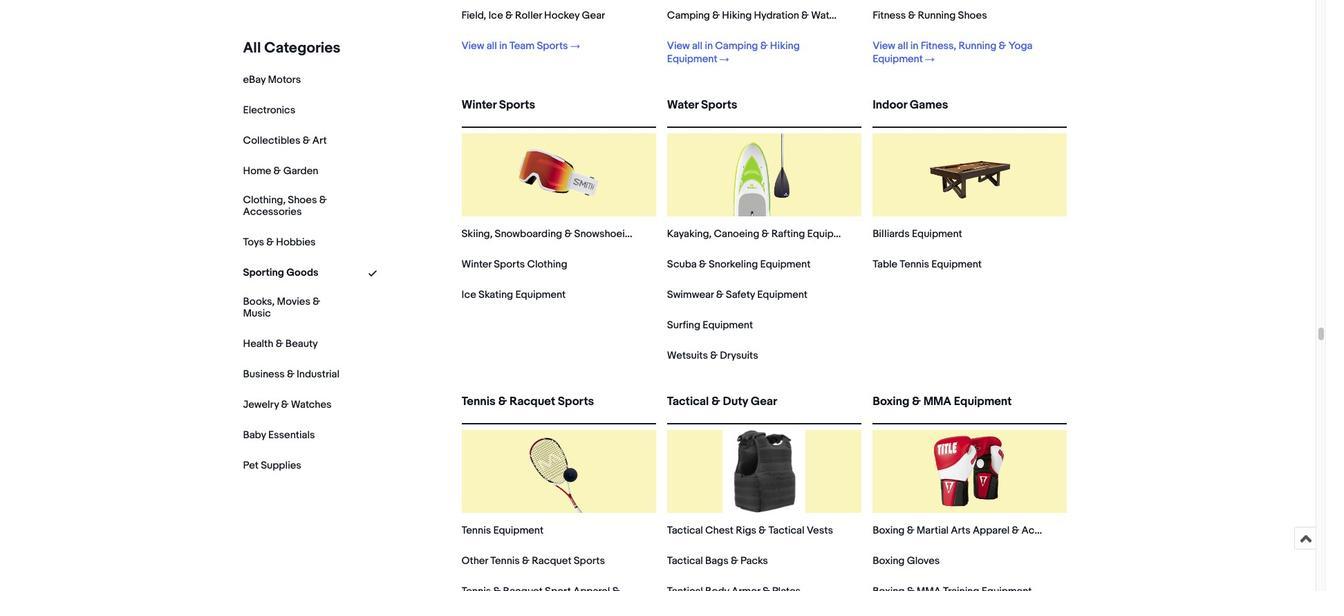 Task type: describe. For each thing, give the bounding box(es) containing it.
1 vertical spatial gear
[[751, 395, 777, 409]]

in for camping
[[705, 39, 713, 53]]

rigs
[[736, 524, 757, 537]]

1 vertical spatial accessories
[[1022, 524, 1080, 537]]

kayaking, canoeing & rafting equipment link
[[667, 227, 858, 241]]

billiards
[[873, 227, 910, 241]]

view all in camping & hiking equipment
[[667, 39, 800, 66]]

surfing equipment
[[667, 319, 753, 332]]

winter for winter sports clothing
[[462, 258, 492, 271]]

essentials
[[268, 428, 315, 442]]

collectibles & art
[[243, 134, 327, 147]]

art
[[312, 134, 327, 147]]

skiing,
[[462, 227, 493, 241]]

winter sports
[[462, 98, 535, 112]]

supplies
[[261, 459, 301, 472]]

1 vertical spatial ice
[[462, 288, 476, 301]]

billiards equipment link
[[873, 227, 962, 241]]

sporting goods
[[243, 266, 318, 279]]

field,
[[462, 9, 486, 22]]

camping inside view all in camping & hiking equipment
[[715, 39, 758, 53]]

bottles
[[841, 9, 874, 22]]

clothing, shoes & accessories link
[[243, 194, 340, 218]]

1 horizontal spatial ice
[[488, 9, 503, 22]]

billiards equipment
[[873, 227, 962, 241]]

swimwear
[[667, 288, 714, 301]]

boxing & mma equipment
[[873, 395, 1012, 409]]

tennis & racquet sports image
[[517, 430, 600, 513]]

camping & hiking hydration & water bottles
[[667, 9, 874, 22]]

garden
[[283, 165, 318, 178]]

movies
[[277, 295, 310, 308]]

toys & hobbies
[[243, 236, 316, 249]]

all
[[243, 39, 261, 57]]

gloves
[[907, 555, 940, 568]]

tennis & racquet sports
[[462, 395, 594, 409]]

mma
[[924, 395, 951, 409]]

books,
[[243, 295, 275, 308]]

bags
[[705, 555, 729, 568]]

toys
[[243, 236, 264, 249]]

accessories inside clothing, shoes & accessories
[[243, 205, 302, 218]]

equipment right rafting
[[807, 227, 858, 241]]

business & industrial link
[[243, 368, 339, 381]]

clothing, shoes & accessories
[[243, 194, 327, 218]]

wetsuits & drysuits
[[667, 349, 758, 362]]

snorkeling
[[709, 258, 758, 271]]

collectibles
[[243, 134, 300, 147]]

view for view all in team sports
[[462, 39, 484, 53]]

winter sports image
[[517, 133, 600, 216]]

tactical & duty gear link
[[667, 395, 862, 420]]

ebay
[[243, 73, 266, 86]]

equipment up table tennis equipment
[[912, 227, 962, 241]]

collectibles & art link
[[243, 134, 327, 147]]

view all in team sports link
[[462, 39, 580, 53]]

ebay motors link
[[243, 73, 301, 86]]

all for team
[[487, 39, 497, 53]]

other tennis & racquet sports link
[[462, 555, 605, 568]]

swimwear & safety equipment link
[[667, 288, 808, 301]]

jewelry
[[243, 398, 279, 411]]

1 horizontal spatial shoes
[[958, 9, 987, 22]]

& inside view all in camping & hiking equipment
[[760, 39, 768, 53]]

shoes inside clothing, shoes & accessories
[[288, 194, 317, 207]]

fitness & running shoes
[[873, 9, 987, 22]]

& inside view all in fitness, running & yoga equipment
[[999, 39, 1006, 53]]

other tennis & racquet sports
[[462, 555, 605, 568]]

view all in camping & hiking equipment link
[[667, 39, 842, 66]]

wetsuits & drysuits link
[[667, 349, 758, 362]]

kayaking, canoeing & rafting equipment
[[667, 227, 858, 241]]

skiing, snowboarding & snowshoeing link
[[462, 227, 637, 241]]

equipment up other tennis & racquet sports link
[[493, 524, 544, 537]]

camping & hiking hydration & water bottles link
[[667, 9, 874, 22]]

1 vertical spatial racquet
[[532, 555, 572, 568]]

view for view all in fitness, running & yoga equipment
[[873, 39, 896, 53]]

equipment down rafting
[[760, 258, 811, 271]]

winter for winter sports
[[462, 98, 496, 112]]

chest
[[705, 524, 734, 537]]

fitness
[[873, 9, 906, 22]]

table
[[873, 258, 898, 271]]

running inside view all in fitness, running & yoga equipment
[[959, 39, 997, 53]]

home & garden
[[243, 165, 318, 178]]

0 horizontal spatial hiking
[[722, 9, 752, 22]]

0 horizontal spatial running
[[918, 9, 956, 22]]

sporting goods link
[[243, 266, 318, 279]]

equipment inside view all in camping & hiking equipment
[[667, 53, 717, 66]]

scuba & snorkeling equipment
[[667, 258, 811, 271]]

electronics link
[[243, 104, 295, 117]]

jewelry & watches
[[243, 398, 332, 411]]

0 vertical spatial water
[[811, 9, 838, 22]]

hiking inside view all in camping & hiking equipment
[[770, 39, 800, 53]]

other
[[462, 555, 488, 568]]

all for camping
[[692, 39, 703, 53]]

tactical bags & packs link
[[667, 555, 768, 568]]

ice skating equipment
[[462, 288, 566, 301]]

fitness & running shoes link
[[873, 9, 987, 22]]

safety
[[726, 288, 755, 301]]

tactical left vests
[[769, 524, 805, 537]]

equipment down billiards equipment on the right top of the page
[[932, 258, 982, 271]]

boxing gloves link
[[873, 555, 940, 568]]

water sports image
[[723, 133, 806, 216]]

all for fitness,
[[898, 39, 908, 53]]

indoor
[[873, 98, 907, 112]]



Task type: locate. For each thing, give the bounding box(es) containing it.
all up water sports
[[692, 39, 703, 53]]

winter sports clothing link
[[462, 258, 567, 271]]

canoeing
[[714, 227, 759, 241]]

0 vertical spatial winter
[[462, 98, 496, 112]]

tennis & racquet sports link
[[462, 395, 656, 420]]

3 boxing from the top
[[873, 555, 905, 568]]

in inside view all in camping & hiking equipment
[[705, 39, 713, 53]]

music
[[243, 307, 271, 320]]

kayaking,
[[667, 227, 712, 241]]

1 horizontal spatial gear
[[751, 395, 777, 409]]

table tennis equipment link
[[873, 258, 982, 271]]

tactical left the chest
[[667, 524, 703, 537]]

in for team
[[499, 39, 507, 53]]

ice skating equipment link
[[462, 288, 566, 301]]

camping down camping & hiking hydration & water bottles link
[[715, 39, 758, 53]]

snowshoeing
[[574, 227, 637, 241]]

home & garden link
[[243, 165, 318, 178]]

1 vertical spatial camping
[[715, 39, 758, 53]]

0 vertical spatial racquet
[[510, 395, 555, 409]]

indoor games image
[[929, 133, 1012, 216]]

shoes down garden
[[288, 194, 317, 207]]

running up the fitness,
[[918, 9, 956, 22]]

gear right duty
[[751, 395, 777, 409]]

equipment right mma on the right bottom
[[954, 395, 1012, 409]]

gear
[[582, 9, 605, 22], [751, 395, 777, 409]]

1 all from the left
[[487, 39, 497, 53]]

0 horizontal spatial in
[[499, 39, 507, 53]]

2 horizontal spatial all
[[898, 39, 908, 53]]

boxing
[[873, 395, 910, 409], [873, 524, 905, 537], [873, 555, 905, 568]]

water sports link
[[667, 98, 862, 124]]

boxing left mma on the right bottom
[[873, 395, 910, 409]]

0 vertical spatial boxing
[[873, 395, 910, 409]]

electronics
[[243, 104, 295, 117]]

industrial
[[297, 368, 339, 381]]

0 horizontal spatial gear
[[582, 9, 605, 22]]

goods
[[286, 266, 318, 279]]

boxing & martial arts apparel & accessories
[[873, 524, 1080, 537]]

2 in from the left
[[705, 39, 713, 53]]

skiing, snowboarding & snowshoeing
[[462, 227, 637, 241]]

jewelry & watches link
[[243, 398, 332, 411]]

apparel
[[973, 524, 1010, 537]]

boxing & martial arts apparel & accessories link
[[873, 524, 1080, 537]]

table tennis equipment
[[873, 258, 982, 271]]

0 horizontal spatial all
[[487, 39, 497, 53]]

view for view all in camping & hiking equipment
[[667, 39, 690, 53]]

packs
[[741, 555, 768, 568]]

tactical left bags on the right of page
[[667, 555, 703, 568]]

1 vertical spatial running
[[959, 39, 997, 53]]

hydration
[[754, 9, 799, 22]]

0 horizontal spatial camping
[[667, 9, 710, 22]]

all inside view all in camping & hiking equipment
[[692, 39, 703, 53]]

camping up view all in camping & hiking equipment
[[667, 9, 710, 22]]

winter sports clothing
[[462, 258, 567, 271]]

running right the fitness,
[[959, 39, 997, 53]]

3 all from the left
[[898, 39, 908, 53]]

0 vertical spatial accessories
[[243, 205, 302, 218]]

books, movies & music link
[[243, 295, 340, 320]]

baby
[[243, 428, 266, 442]]

view inside view all in fitness, running & yoga equipment
[[873, 39, 896, 53]]

1 horizontal spatial camping
[[715, 39, 758, 53]]

scuba & snorkeling equipment link
[[667, 258, 811, 271]]

in left team at left
[[499, 39, 507, 53]]

winter sports link
[[462, 98, 656, 124]]

0 horizontal spatial ice
[[462, 288, 476, 301]]

clothing
[[527, 258, 567, 271]]

all categories
[[243, 39, 341, 57]]

business & industrial
[[243, 368, 339, 381]]

0 vertical spatial running
[[918, 9, 956, 22]]

all left team at left
[[487, 39, 497, 53]]

2 all from the left
[[692, 39, 703, 53]]

yoga
[[1009, 39, 1033, 53]]

ice right field, on the left of page
[[488, 9, 503, 22]]

&
[[505, 9, 513, 22], [712, 9, 720, 22], [802, 9, 809, 22], [908, 9, 916, 22], [760, 39, 768, 53], [999, 39, 1006, 53], [303, 134, 310, 147], [274, 165, 281, 178], [319, 194, 327, 207], [565, 227, 572, 241], [762, 227, 769, 241], [266, 236, 274, 249], [699, 258, 707, 271], [716, 288, 724, 301], [313, 295, 320, 308], [276, 337, 283, 350], [710, 349, 718, 362], [287, 368, 294, 381], [498, 395, 507, 409], [712, 395, 720, 409], [912, 395, 921, 409], [281, 398, 289, 411], [759, 524, 766, 537], [907, 524, 915, 537], [1012, 524, 1019, 537], [522, 555, 530, 568], [731, 555, 738, 568]]

2 horizontal spatial in
[[910, 39, 919, 53]]

view down the fitness
[[873, 39, 896, 53]]

equipment inside view all in fitness, running & yoga equipment
[[873, 53, 923, 66]]

swimwear & safety equipment
[[667, 288, 808, 301]]

tactical for tactical & duty gear
[[667, 395, 709, 409]]

1 vertical spatial winter
[[462, 258, 492, 271]]

in inside view all in fitness, running & yoga equipment
[[910, 39, 919, 53]]

1 horizontal spatial in
[[705, 39, 713, 53]]

boxing left gloves
[[873, 555, 905, 568]]

indoor games link
[[873, 98, 1067, 124]]

1 horizontal spatial view
[[667, 39, 690, 53]]

1 vertical spatial hiking
[[770, 39, 800, 53]]

view
[[462, 39, 484, 53], [667, 39, 690, 53], [873, 39, 896, 53]]

water sports
[[667, 98, 737, 112]]

1 winter from the top
[[462, 98, 496, 112]]

2 vertical spatial boxing
[[873, 555, 905, 568]]

hobbies
[[276, 236, 316, 249]]

health
[[243, 337, 273, 350]]

skating
[[479, 288, 513, 301]]

team
[[510, 39, 535, 53]]

hiking down hydration
[[770, 39, 800, 53]]

view up water sports
[[667, 39, 690, 53]]

0 horizontal spatial view
[[462, 39, 484, 53]]

baby essentials link
[[243, 428, 315, 442]]

1 horizontal spatial running
[[959, 39, 997, 53]]

1 horizontal spatial all
[[692, 39, 703, 53]]

field, ice & roller hockey gear link
[[462, 9, 605, 22]]

equipment up water sports
[[667, 53, 717, 66]]

equipment right 'safety' on the right of the page
[[757, 288, 808, 301]]

2 horizontal spatial view
[[873, 39, 896, 53]]

1 horizontal spatial hiking
[[770, 39, 800, 53]]

3 in from the left
[[910, 39, 919, 53]]

clothing,
[[243, 194, 286, 207]]

all inside view all in fitness, running & yoga equipment
[[898, 39, 908, 53]]

pet supplies link
[[243, 459, 301, 472]]

all down the fitness
[[898, 39, 908, 53]]

gear right hockey
[[582, 9, 605, 22]]

accessories right apparel
[[1022, 524, 1080, 537]]

in left the fitness,
[[910, 39, 919, 53]]

toys & hobbies link
[[243, 236, 316, 249]]

tactical down wetsuits
[[667, 395, 709, 409]]

hiking up view all in camping & hiking equipment
[[722, 9, 752, 22]]

ice left the skating
[[462, 288, 476, 301]]

sporting
[[243, 266, 284, 279]]

tactical for tactical bags & packs
[[667, 555, 703, 568]]

shoes up view all in fitness, running & yoga equipment link
[[958, 9, 987, 22]]

drysuits
[[720, 349, 758, 362]]

0 horizontal spatial shoes
[[288, 194, 317, 207]]

indoor games
[[873, 98, 948, 112]]

boxing up 'boxing gloves' link on the bottom of page
[[873, 524, 905, 537]]

& inside clothing, shoes & accessories
[[319, 194, 327, 207]]

0 vertical spatial gear
[[582, 9, 605, 22]]

tactical & duty gear image
[[723, 430, 806, 513]]

equipment down swimwear & safety equipment link
[[703, 319, 753, 332]]

equipment down clothing
[[515, 288, 566, 301]]

wetsuits
[[667, 349, 708, 362]]

1 vertical spatial water
[[667, 98, 699, 112]]

tennis equipment
[[462, 524, 544, 537]]

games
[[910, 98, 948, 112]]

accessories
[[243, 205, 302, 218], [1022, 524, 1080, 537]]

hockey
[[544, 9, 580, 22]]

2 winter from the top
[[462, 258, 492, 271]]

view down field, on the left of page
[[462, 39, 484, 53]]

1 boxing from the top
[[873, 395, 910, 409]]

boxing for boxing & mma equipment
[[873, 395, 910, 409]]

1 vertical spatial shoes
[[288, 194, 317, 207]]

0 horizontal spatial water
[[667, 98, 699, 112]]

tactical for tactical chest rigs & tactical vests
[[667, 524, 703, 537]]

0 vertical spatial hiking
[[722, 9, 752, 22]]

ebay motors
[[243, 73, 301, 86]]

in up water sports
[[705, 39, 713, 53]]

baby essentials
[[243, 428, 315, 442]]

2 boxing from the top
[[873, 524, 905, 537]]

boxing for boxing gloves
[[873, 555, 905, 568]]

books, movies & music
[[243, 295, 320, 320]]

tactical & duty gear
[[667, 395, 777, 409]]

view inside view all in camping & hiking equipment
[[667, 39, 690, 53]]

vests
[[807, 524, 833, 537]]

accessories up toys & hobbies
[[243, 205, 302, 218]]

surfing equipment link
[[667, 319, 753, 332]]

boxing for boxing & martial arts apparel & accessories
[[873, 524, 905, 537]]

0 vertical spatial ice
[[488, 9, 503, 22]]

1 vertical spatial boxing
[[873, 524, 905, 537]]

water
[[811, 9, 838, 22], [667, 98, 699, 112]]

pet
[[243, 459, 259, 472]]

1 horizontal spatial water
[[811, 9, 838, 22]]

categories
[[264, 39, 341, 57]]

view all in team sports
[[462, 39, 568, 53]]

surfing
[[667, 319, 701, 332]]

all
[[487, 39, 497, 53], [692, 39, 703, 53], [898, 39, 908, 53]]

boxing & mma equipment image
[[929, 430, 1012, 513]]

1 horizontal spatial accessories
[[1022, 524, 1080, 537]]

tactical chest rigs & tactical vests link
[[667, 524, 833, 537]]

2 view from the left
[[667, 39, 690, 53]]

watches
[[291, 398, 332, 411]]

& inside books, movies & music
[[313, 295, 320, 308]]

in for fitness,
[[910, 39, 919, 53]]

equipment down the fitness
[[873, 53, 923, 66]]

ice
[[488, 9, 503, 22], [462, 288, 476, 301]]

health & beauty
[[243, 337, 318, 350]]

0 horizontal spatial accessories
[[243, 205, 302, 218]]

tennis
[[900, 258, 929, 271], [462, 395, 496, 409], [462, 524, 491, 537], [490, 555, 520, 568]]

3 view from the left
[[873, 39, 896, 53]]

beauty
[[285, 337, 318, 350]]

1 view from the left
[[462, 39, 484, 53]]

1 in from the left
[[499, 39, 507, 53]]

tennis equipment link
[[462, 524, 544, 537]]

boxing gloves
[[873, 555, 940, 568]]

0 vertical spatial shoes
[[958, 9, 987, 22]]

0 vertical spatial camping
[[667, 9, 710, 22]]

rafting
[[771, 227, 805, 241]]



Task type: vqa. For each thing, say whether or not it's contained in the screenshot.
Cars to the bottom
no



